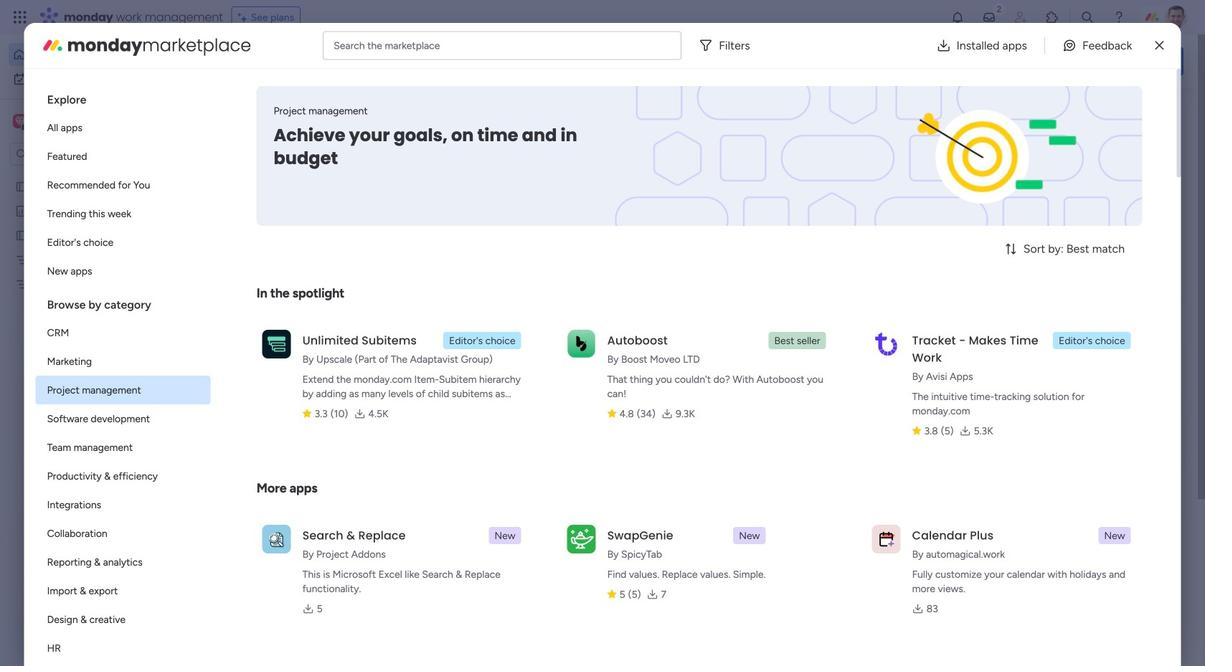 Task type: vqa. For each thing, say whether or not it's contained in the screenshot.
Help image
yes



Task type: describe. For each thing, give the bounding box(es) containing it.
Search in workspace field
[[30, 146, 120, 162]]

select product image
[[13, 10, 27, 24]]

1 heading from the top
[[36, 80, 211, 113]]

notifications image
[[951, 10, 965, 24]]

2 heading from the top
[[36, 286, 211, 319]]

public board image
[[15, 180, 29, 194]]

terry turtle image
[[1165, 6, 1188, 29]]

public board image
[[15, 229, 29, 242]]

banner logo image
[[863, 86, 1125, 226]]

v2 user feedback image
[[980, 53, 991, 69]]

help image
[[1112, 10, 1126, 24]]

update feed image
[[982, 10, 996, 24]]

dapulse x slim image
[[1155, 37, 1164, 54]]



Task type: locate. For each thing, give the bounding box(es) containing it.
0 horizontal spatial lottie animation image
[[0, 522, 183, 666]]

1 horizontal spatial lottie animation element
[[563, 34, 966, 89]]

1 vertical spatial lottie animation image
[[0, 522, 183, 666]]

0 vertical spatial heading
[[36, 80, 211, 113]]

getting started element
[[968, 343, 1184, 400]]

0 horizontal spatial monday marketplace image
[[41, 34, 64, 57]]

0 vertical spatial lottie animation image
[[563, 34, 966, 89]]

lottie animation image for right lottie animation element
[[563, 34, 966, 89]]

lottie animation element
[[563, 34, 966, 89], [0, 522, 183, 666]]

option
[[9, 43, 174, 66], [9, 67, 174, 90], [36, 113, 211, 142], [36, 142, 211, 171], [36, 171, 211, 199], [0, 174, 183, 177], [36, 199, 211, 228], [36, 228, 211, 257], [36, 257, 211, 286], [36, 319, 211, 347], [36, 347, 211, 376], [36, 376, 211, 405], [36, 405, 211, 433], [36, 433, 211, 462], [36, 462, 211, 491], [36, 491, 211, 519], [36, 519, 211, 548], [36, 548, 211, 577], [36, 577, 211, 605], [36, 605, 211, 634], [36, 634, 211, 663]]

search everything image
[[1080, 10, 1095, 24]]

lottie animation image for the bottommost lottie animation element
[[0, 522, 183, 666]]

heading
[[36, 80, 211, 113], [36, 286, 211, 319]]

quick search results list box
[[222, 134, 934, 500]]

2 image
[[993, 1, 1006, 17]]

2 element
[[366, 540, 384, 557]]

see plans image
[[238, 9, 251, 25]]

public dashboard image
[[15, 204, 29, 218]]

app logo image
[[262, 330, 291, 359], [567, 330, 596, 359], [872, 330, 901, 359], [262, 525, 291, 554], [567, 525, 596, 554], [872, 525, 901, 554]]

templates image image
[[981, 108, 1171, 207]]

0 vertical spatial monday marketplace image
[[1045, 10, 1060, 24]]

1 horizontal spatial monday marketplace image
[[1045, 10, 1060, 24]]

v2 bolt switch image
[[1092, 53, 1100, 69]]

1 vertical spatial heading
[[36, 286, 211, 319]]

0 vertical spatial lottie animation element
[[563, 34, 966, 89]]

1 vertical spatial monday marketplace image
[[41, 34, 64, 57]]

1 vertical spatial lottie animation element
[[0, 522, 183, 666]]

monday marketplace image
[[1045, 10, 1060, 24], [41, 34, 64, 57]]

list box
[[36, 80, 211, 666], [0, 172, 183, 490]]

lottie animation image
[[563, 34, 966, 89], [0, 522, 183, 666]]

1 horizontal spatial lottie animation image
[[563, 34, 966, 89]]

0 horizontal spatial lottie animation element
[[0, 522, 183, 666]]



